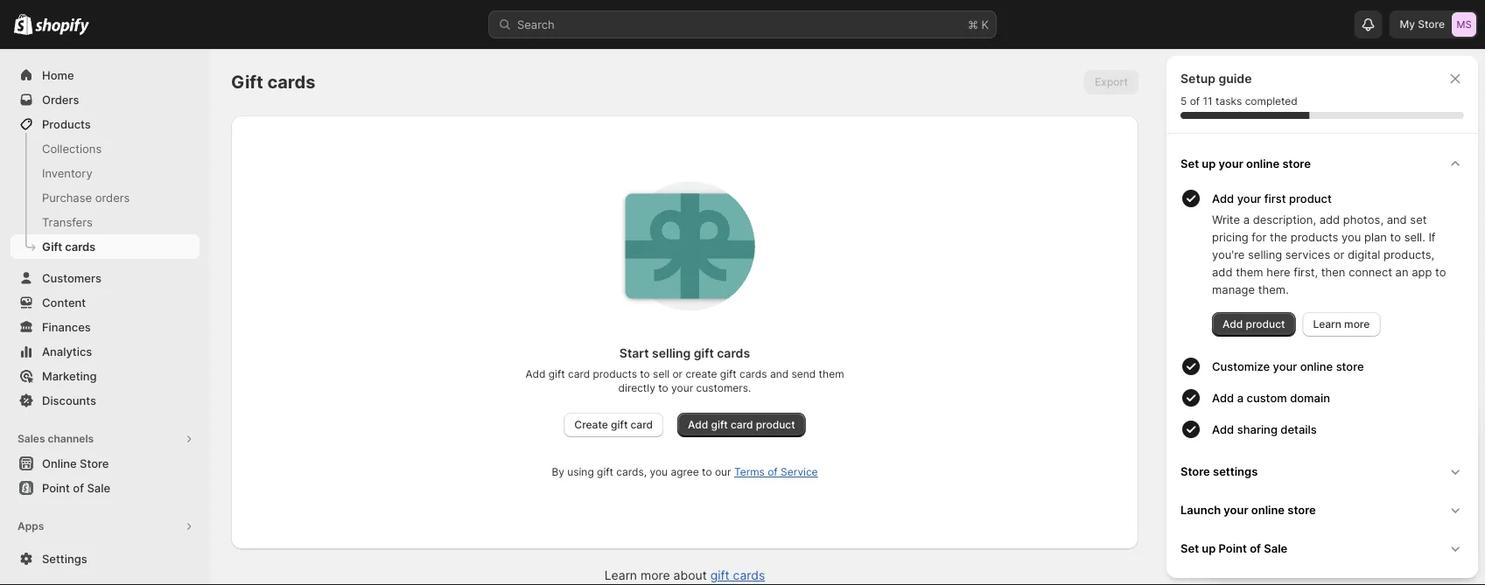 Task type: vqa. For each thing, say whether or not it's contained in the screenshot.
2nd Amazon from the bottom of the All Carriers group
no



Task type: locate. For each thing, give the bounding box(es) containing it.
online store link
[[11, 452, 200, 476]]

add inside add a custom domain button
[[1213, 391, 1235, 405]]

2 horizontal spatial card
[[731, 419, 753, 432]]

learn up customize your online store button
[[1314, 318, 1342, 331]]

products up directly
[[593, 368, 637, 381]]

terms of service link
[[735, 466, 818, 479]]

selling up 'here'
[[1249, 248, 1283, 261]]

online down select
[[1252, 503, 1285, 517]]

0 vertical spatial them
[[1236, 265, 1264, 279]]

gift right about
[[711, 569, 730, 584]]

for down extend
[[1321, 503, 1336, 517]]

0 horizontal spatial learn
[[605, 569, 637, 584]]

you left agree
[[650, 466, 668, 479]]

0 horizontal spatial card
[[568, 368, 590, 381]]

add inside add your first product button
[[1213, 192, 1235, 205]]

2 vertical spatial trial
[[1424, 486, 1445, 499]]

add inside add product 'link'
[[1223, 318, 1244, 331]]

more up customize your online store button
[[1345, 318, 1370, 331]]

your down select
[[1224, 503, 1249, 517]]

learn for learn more about gift cards
[[605, 569, 637, 584]]

store down extend
[[1288, 503, 1317, 517]]

product down them.
[[1246, 318, 1286, 331]]

1 vertical spatial plan
[[1273, 486, 1296, 499]]

or
[[1334, 248, 1345, 261], [673, 368, 683, 381]]

1 set from the top
[[1181, 157, 1200, 170]]

1 horizontal spatial selling
[[1249, 248, 1283, 261]]

0 vertical spatial first
[[1265, 192, 1287, 205]]

first up description,
[[1265, 192, 1287, 205]]

customers.
[[697, 382, 752, 395]]

and inside the write a description, add photos, and set pricing for the products you plan to sell. if you're selling services or digital products, add them here first, then connect an app to manage them.
[[1387, 213, 1408, 226]]

store up 'launch'
[[1181, 465, 1211, 478]]

card inside button
[[731, 419, 753, 432]]

inventory
[[42, 166, 93, 180]]

setup guide
[[1181, 71, 1252, 86]]

store inside 'button'
[[80, 457, 109, 471]]

gift
[[694, 346, 714, 361], [549, 368, 565, 381], [720, 368, 737, 381], [611, 419, 628, 432], [711, 419, 728, 432], [597, 466, 614, 479], [711, 569, 730, 584]]

online
[[42, 457, 77, 471]]

0 vertical spatial more
[[1345, 318, 1370, 331]]

store right "my"
[[1419, 18, 1446, 31]]

your trial just started
[[1227, 426, 1400, 447]]

card
[[568, 368, 590, 381], [631, 419, 653, 432], [731, 419, 753, 432]]

if
[[1429, 230, 1436, 244]]

point down online
[[42, 482, 70, 495]]

cards,
[[617, 466, 647, 479]]

1 vertical spatial your
[[1227, 458, 1251, 471]]

0 horizontal spatial you
[[650, 466, 668, 479]]

store settings
[[1181, 465, 1258, 478]]

0 horizontal spatial or
[[673, 368, 683, 381]]

to left sell.
[[1391, 230, 1402, 244]]

them right send
[[819, 368, 845, 381]]

11
[[1203, 95, 1213, 108]]

gift right create
[[611, 419, 628, 432]]

more for learn more about gift cards
[[641, 569, 670, 584]]

add product link
[[1213, 313, 1296, 337]]

launch your online store button
[[1174, 491, 1472, 530]]

details
[[1281, 423, 1318, 436]]

learn for learn more
[[1314, 318, 1342, 331]]

products
[[42, 117, 91, 131]]

1 vertical spatial learn
[[605, 569, 637, 584]]

and left set
[[1387, 213, 1408, 226]]

2 vertical spatial product
[[756, 419, 796, 432]]

1 vertical spatial or
[[673, 368, 683, 381]]

and left send
[[770, 368, 789, 381]]

1 vertical spatial set
[[1181, 542, 1200, 556]]

sale down $1/month
[[1265, 542, 1288, 556]]

up down 'launch'
[[1202, 542, 1216, 556]]

for for just
[[1227, 503, 1242, 517]]

1 horizontal spatial you
[[1342, 230, 1362, 244]]

set for set up your online store
[[1181, 157, 1200, 170]]

products
[[1291, 230, 1339, 244], [593, 368, 637, 381]]

trial up months.
[[1424, 486, 1445, 499]]

1 vertical spatial online
[[1301, 360, 1334, 373]]

0 vertical spatial plan
[[1365, 230, 1388, 244]]

you inside the write a description, add photos, and set pricing for the products you plan to sell. if you're selling services or digital products, add them here first, then connect an app to manage them.
[[1342, 230, 1362, 244]]

0 vertical spatial products
[[1291, 230, 1339, 244]]

0 horizontal spatial and
[[770, 368, 789, 381]]

of right the terms
[[768, 466, 778, 479]]

your up write
[[1238, 192, 1262, 205]]

for left the at the right top of the page
[[1252, 230, 1267, 244]]

1 vertical spatial you
[[650, 466, 668, 479]]

more for learn more
[[1345, 318, 1370, 331]]

or inside add gift card products to sell or create gift cards and send them directly to your customers.
[[673, 368, 683, 381]]

1 vertical spatial product
[[1246, 318, 1286, 331]]

gift down customers.
[[711, 419, 728, 432]]

your inside dropdown button
[[1227, 426, 1264, 447]]

just down select
[[1245, 503, 1264, 517]]

add down add your first product button
[[1320, 213, 1341, 226]]

0 horizontal spatial plan
[[1273, 486, 1296, 499]]

1 horizontal spatial product
[[1246, 318, 1286, 331]]

your up select
[[1227, 458, 1251, 471]]

to inside select a plan to extend your shopify trial for just $1/month for your first 3 months.
[[1299, 486, 1310, 499]]

or right the sell
[[673, 368, 683, 381]]

0 vertical spatial product
[[1290, 192, 1332, 205]]

for inside the write a description, add photos, and set pricing for the products you plan to sell. if you're selling services or digital products, add them here first, then connect an app to manage them.
[[1252, 230, 1267, 244]]

your up add your first product
[[1219, 157, 1244, 170]]

store for my store
[[1419, 18, 1446, 31]]

1 vertical spatial them
[[819, 368, 845, 381]]

you
[[1342, 230, 1362, 244], [650, 466, 668, 479]]

purchase orders
[[42, 191, 130, 204]]

trial left 'ends'
[[1254, 458, 1274, 471]]

1 vertical spatial point
[[1219, 542, 1248, 556]]

settings link
[[11, 547, 200, 572]]

point inside point of sale link
[[42, 482, 70, 495]]

1 horizontal spatial just
[[1305, 426, 1335, 447]]

add a custom domain button
[[1213, 383, 1472, 414]]

0 vertical spatial up
[[1202, 157, 1216, 170]]

trial inside dropdown button
[[1269, 426, 1300, 447]]

set down 5
[[1181, 157, 1200, 170]]

your up add a custom domain
[[1274, 360, 1298, 373]]

1 up from the top
[[1202, 157, 1216, 170]]

0 horizontal spatial just
[[1245, 503, 1264, 517]]

plan
[[1365, 230, 1388, 244], [1273, 486, 1296, 499]]

0 vertical spatial add
[[1320, 213, 1341, 226]]

product up terms of service link
[[756, 419, 796, 432]]

1 vertical spatial first
[[1366, 503, 1388, 517]]

add your first product element
[[1178, 211, 1472, 337]]

2 horizontal spatial product
[[1290, 192, 1332, 205]]

a right write
[[1244, 213, 1250, 226]]

2 your from the top
[[1227, 458, 1251, 471]]

collections link
[[11, 137, 200, 161]]

them
[[1236, 265, 1264, 279], [819, 368, 845, 381]]

them.
[[1259, 283, 1289, 296]]

sales channels
[[18, 433, 94, 446]]

online up domain
[[1301, 360, 1334, 373]]

a right select
[[1264, 486, 1270, 499]]

gift inside button
[[711, 419, 728, 432]]

completed
[[1246, 95, 1298, 108]]

0 vertical spatial learn
[[1314, 318, 1342, 331]]

a
[[1244, 213, 1250, 226], [1238, 391, 1244, 405], [1264, 486, 1270, 499]]

just inside dropdown button
[[1305, 426, 1335, 447]]

1 horizontal spatial them
[[1236, 265, 1264, 279]]

write a description, add photos, and set pricing for the products you plan to sell. if you're selling services or digital products, add them here first, then connect an app to manage them.
[[1213, 213, 1447, 296]]

to
[[1391, 230, 1402, 244], [1436, 265, 1447, 279], [640, 368, 650, 381], [659, 382, 669, 395], [702, 466, 712, 479], [1299, 486, 1310, 499]]

set
[[1411, 213, 1428, 226]]

2 vertical spatial a
[[1264, 486, 1270, 499]]

1 horizontal spatial first
[[1366, 503, 1388, 517]]

0 vertical spatial gift cards
[[231, 71, 316, 93]]

gift up create gift card button
[[549, 368, 565, 381]]

1 horizontal spatial or
[[1334, 248, 1345, 261]]

add down you're
[[1213, 265, 1233, 279]]

online
[[1247, 157, 1280, 170], [1301, 360, 1334, 373], [1252, 503, 1285, 517]]

1 vertical spatial up
[[1202, 542, 1216, 556]]

your down extend
[[1340, 503, 1363, 517]]

1 vertical spatial store
[[1337, 360, 1365, 373]]

add your first product
[[1213, 192, 1332, 205]]

your up settings
[[1227, 426, 1264, 447]]

selling
[[1249, 248, 1283, 261], [652, 346, 691, 361]]

0 vertical spatial a
[[1244, 213, 1250, 226]]

for down select
[[1227, 503, 1242, 517]]

gift inside button
[[611, 419, 628, 432]]

a left custom
[[1238, 391, 1244, 405]]

create
[[575, 419, 608, 432]]

0 horizontal spatial product
[[756, 419, 796, 432]]

export button
[[1085, 70, 1139, 95]]

gift inside gift cards link
[[42, 240, 62, 253]]

up up write
[[1202, 157, 1216, 170]]

your down create
[[672, 382, 694, 395]]

a inside select a plan to extend your shopify trial for just $1/month for your first 3 months.
[[1264, 486, 1270, 499]]

2 vertical spatial store
[[1288, 503, 1317, 517]]

apps button
[[11, 515, 200, 539]]

up
[[1202, 157, 1216, 170], [1202, 542, 1216, 556]]

0 vertical spatial your
[[1227, 426, 1264, 447]]

learn left about
[[605, 569, 637, 584]]

home
[[42, 68, 74, 82]]

0 vertical spatial gift
[[231, 71, 263, 93]]

card inside button
[[631, 419, 653, 432]]

2 horizontal spatial store
[[1419, 18, 1446, 31]]

0 horizontal spatial gift
[[42, 240, 62, 253]]

1 vertical spatial gift
[[42, 240, 62, 253]]

more inside the add your first product element
[[1345, 318, 1370, 331]]

product up description,
[[1290, 192, 1332, 205]]

your for your trial just started
[[1227, 426, 1264, 447]]

1 vertical spatial gift cards
[[42, 240, 96, 253]]

learn inside the add your first product element
[[1314, 318, 1342, 331]]

to up $1/month
[[1299, 486, 1310, 499]]

shopify image
[[35, 18, 90, 35]]

add
[[1213, 192, 1235, 205], [1223, 318, 1244, 331], [526, 368, 546, 381], [1213, 391, 1235, 405], [688, 419, 709, 432], [1213, 423, 1235, 436], [42, 545, 64, 558]]

card down directly
[[631, 419, 653, 432]]

sale down online store 'button'
[[87, 482, 110, 495]]

1 vertical spatial sale
[[1265, 542, 1288, 556]]

purchase
[[42, 191, 92, 204]]

or up then
[[1334, 248, 1345, 261]]

for
[[1252, 230, 1267, 244], [1227, 503, 1242, 517], [1321, 503, 1336, 517]]

0 horizontal spatial more
[[641, 569, 670, 584]]

our
[[715, 466, 732, 479]]

add for add gift card products to sell or create gift cards and send them directly to your customers.
[[526, 368, 546, 381]]

0 horizontal spatial for
[[1227, 503, 1242, 517]]

0 horizontal spatial them
[[819, 368, 845, 381]]

plan inside the write a description, add photos, and set pricing for the products you plan to sell. if you're selling services or digital products, add them here first, then connect an app to manage them.
[[1365, 230, 1388, 244]]

of down online store
[[73, 482, 84, 495]]

0 vertical spatial or
[[1334, 248, 1345, 261]]

a inside the write a description, add photos, and set pricing for the products you plan to sell. if you're selling services or digital products, add them here first, then connect an app to manage them.
[[1244, 213, 1250, 226]]

add a custom domain
[[1213, 391, 1331, 405]]

1 horizontal spatial point
[[1219, 542, 1248, 556]]

shopify
[[1380, 486, 1421, 499]]

product inside 'link'
[[1246, 318, 1286, 331]]

start
[[620, 346, 649, 361]]

1 horizontal spatial learn
[[1314, 318, 1342, 331]]

1 your from the top
[[1227, 426, 1264, 447]]

launch
[[1181, 503, 1222, 517]]

finances
[[42, 320, 91, 334]]

first left 3
[[1366, 503, 1388, 517]]

gift cards link
[[711, 569, 765, 584]]

trial up 'ends'
[[1269, 426, 1300, 447]]

your trial just started button
[[1209, 411, 1472, 447]]

1 horizontal spatial and
[[1387, 213, 1408, 226]]

card down customers.
[[731, 419, 753, 432]]

0 horizontal spatial first
[[1265, 192, 1287, 205]]

your
[[1219, 157, 1244, 170], [1238, 192, 1262, 205], [1274, 360, 1298, 373], [672, 382, 694, 395], [1353, 486, 1377, 499], [1224, 503, 1249, 517], [1340, 503, 1363, 517]]

add for add product
[[1223, 318, 1244, 331]]

1 horizontal spatial more
[[1345, 318, 1370, 331]]

1 vertical spatial add
[[1213, 265, 1233, 279]]

1 horizontal spatial sale
[[1265, 542, 1288, 556]]

set
[[1181, 157, 1200, 170], [1181, 542, 1200, 556]]

1 horizontal spatial for
[[1252, 230, 1267, 244]]

just
[[1305, 426, 1335, 447], [1245, 503, 1264, 517]]

1 horizontal spatial add
[[1320, 213, 1341, 226]]

plan up digital
[[1365, 230, 1388, 244]]

0 vertical spatial sale
[[87, 482, 110, 495]]

2 up from the top
[[1202, 542, 1216, 556]]

0 vertical spatial point
[[42, 482, 70, 495]]

1 horizontal spatial store
[[1181, 465, 1211, 478]]

1 vertical spatial and
[[770, 368, 789, 381]]

2 set from the top
[[1181, 542, 1200, 556]]

add inside add gift card product button
[[688, 419, 709, 432]]

1 vertical spatial more
[[641, 569, 670, 584]]

customize
[[1213, 360, 1271, 373]]

export
[[1095, 76, 1129, 88]]

1 vertical spatial trial
[[1254, 458, 1274, 471]]

settings
[[1214, 465, 1258, 478]]

0 vertical spatial and
[[1387, 213, 1408, 226]]

2 vertical spatial online
[[1252, 503, 1285, 517]]

up for your
[[1202, 157, 1216, 170]]

online up add your first product
[[1247, 157, 1280, 170]]

0 horizontal spatial store
[[80, 457, 109, 471]]

more left about
[[641, 569, 670, 584]]

store up add a custom domain button
[[1337, 360, 1365, 373]]

set down 'launch'
[[1181, 542, 1200, 556]]

1 horizontal spatial products
[[1291, 230, 1339, 244]]

store down "sales channels" button
[[80, 457, 109, 471]]

card up create
[[568, 368, 590, 381]]

you down photos,
[[1342, 230, 1362, 244]]

add inside add gift card products to sell or create gift cards and send them directly to your customers.
[[526, 368, 546, 381]]

add apps button
[[11, 539, 200, 564]]

0 vertical spatial set
[[1181, 157, 1200, 170]]

analytics
[[42, 345, 92, 359]]

1 vertical spatial products
[[593, 368, 637, 381]]

0 vertical spatial just
[[1305, 426, 1335, 447]]

first,
[[1294, 265, 1319, 279]]

add for add gift card product
[[688, 419, 709, 432]]

here
[[1267, 265, 1291, 279]]

add gift card product button
[[678, 413, 806, 438]]

card inside add gift card products to sell or create gift cards and send them directly to your customers.
[[568, 368, 590, 381]]

add inside 'add apps' button
[[42, 545, 64, 558]]

1 horizontal spatial card
[[631, 419, 653, 432]]

0 horizontal spatial point
[[42, 482, 70, 495]]

of right 5
[[1190, 95, 1201, 108]]

product
[[1290, 192, 1332, 205], [1246, 318, 1286, 331], [756, 419, 796, 432]]

selling up the sell
[[652, 346, 691, 361]]

store
[[1283, 157, 1312, 170], [1337, 360, 1365, 373], [1288, 503, 1317, 517]]

add
[[1320, 213, 1341, 226], [1213, 265, 1233, 279]]

point
[[42, 482, 70, 495], [1219, 542, 1248, 556]]

add your first product button
[[1213, 183, 1472, 211]]

point inside set up point of sale button
[[1219, 542, 1248, 556]]

product inside button
[[1290, 192, 1332, 205]]

0 horizontal spatial sale
[[87, 482, 110, 495]]

trial inside select a plan to extend your shopify trial for just $1/month for your first 3 months.
[[1424, 486, 1445, 499]]

my store
[[1400, 18, 1446, 31]]

products up services
[[1291, 230, 1339, 244]]

1 horizontal spatial plan
[[1365, 230, 1388, 244]]

card for create gift card
[[631, 419, 653, 432]]

just up on
[[1305, 426, 1335, 447]]

point down launch your online store
[[1219, 542, 1248, 556]]

custom
[[1247, 391, 1288, 405]]

product inside button
[[756, 419, 796, 432]]

⌘
[[968, 18, 979, 31]]

a inside button
[[1238, 391, 1244, 405]]

them up manage
[[1236, 265, 1264, 279]]

trial for ends
[[1254, 458, 1274, 471]]

1 horizontal spatial gift cards
[[231, 71, 316, 93]]

store up add your first product
[[1283, 157, 1312, 170]]

0 horizontal spatial products
[[593, 368, 637, 381]]

1 vertical spatial just
[[1245, 503, 1264, 517]]

1 vertical spatial a
[[1238, 391, 1244, 405]]

up for point
[[1202, 542, 1216, 556]]

a for add
[[1238, 391, 1244, 405]]

0 vertical spatial selling
[[1249, 248, 1283, 261]]

them inside add gift card products to sell or create gift cards and send them directly to your customers.
[[819, 368, 845, 381]]

2 horizontal spatial for
[[1321, 503, 1336, 517]]

0 vertical spatial trial
[[1269, 426, 1300, 447]]

add inside add sharing details button
[[1213, 423, 1235, 436]]

0 vertical spatial you
[[1342, 230, 1362, 244]]

online for customize your online store
[[1301, 360, 1334, 373]]

plan up $1/month
[[1273, 486, 1296, 499]]

0 horizontal spatial selling
[[652, 346, 691, 361]]



Task type: describe. For each thing, give the bounding box(es) containing it.
set up your online store button
[[1174, 144, 1472, 183]]

plan inside select a plan to extend your shopify trial for just $1/month for your first 3 months.
[[1273, 486, 1296, 499]]

sale inside setup guide dialog
[[1265, 542, 1288, 556]]

0 horizontal spatial gift cards
[[42, 240, 96, 253]]

products inside add gift card products to sell or create gift cards and send them directly to your customers.
[[593, 368, 637, 381]]

add gift card products to sell or create gift cards and send them directly to your customers.
[[526, 368, 845, 395]]

online store
[[42, 457, 109, 471]]

1 horizontal spatial gift
[[231, 71, 263, 93]]

purchase orders link
[[11, 186, 200, 210]]

store for launch your online store
[[1288, 503, 1317, 517]]

store inside button
[[1181, 465, 1211, 478]]

send
[[792, 368, 816, 381]]

channels
[[48, 433, 94, 446]]

started
[[1340, 426, 1400, 447]]

1 vertical spatial selling
[[652, 346, 691, 361]]

service
[[781, 466, 818, 479]]

set up your online store
[[1181, 157, 1312, 170]]

marketing
[[42, 369, 97, 383]]

to right app
[[1436, 265, 1447, 279]]

pricing
[[1213, 230, 1249, 244]]

create gift card
[[575, 419, 653, 432]]

tasks
[[1216, 95, 1243, 108]]

select
[[1227, 486, 1260, 499]]

to down the sell
[[659, 382, 669, 395]]

0 horizontal spatial add
[[1213, 265, 1233, 279]]

add sharing details
[[1213, 423, 1318, 436]]

a for write
[[1244, 213, 1250, 226]]

set for set up point of sale
[[1181, 542, 1200, 556]]

content link
[[11, 291, 200, 315]]

first inside select a plan to extend your shopify trial for just $1/month for your first 3 months.
[[1366, 503, 1388, 517]]

orders
[[42, 93, 79, 106]]

add product
[[1223, 318, 1286, 331]]

extend
[[1313, 486, 1350, 499]]

of down launch your online store
[[1250, 542, 1262, 556]]

trial for just
[[1269, 426, 1300, 447]]

search
[[517, 18, 555, 31]]

customers
[[42, 271, 102, 285]]

agree
[[671, 466, 699, 479]]

product for add your first product
[[1290, 192, 1332, 205]]

ends
[[1278, 458, 1304, 471]]

them inside the write a description, add photos, and set pricing for the products you plan to sell. if you're selling services or digital products, add them here first, then connect an app to manage them.
[[1236, 265, 1264, 279]]

your trial ends on
[[1227, 458, 1324, 471]]

apps
[[18, 521, 44, 533]]

learn more
[[1314, 318, 1370, 331]]

store for customize your online store
[[1337, 360, 1365, 373]]

store for online store
[[80, 457, 109, 471]]

collections
[[42, 142, 102, 155]]

to left the our
[[702, 466, 712, 479]]

point of sale link
[[11, 476, 200, 501]]

my
[[1400, 18, 1416, 31]]

for for the
[[1252, 230, 1267, 244]]

point of sale button
[[0, 476, 210, 501]]

setup
[[1181, 71, 1216, 86]]

cards inside add gift card products to sell or create gift cards and send them directly to your customers.
[[740, 368, 767, 381]]

your inside add gift card products to sell or create gift cards and send them directly to your customers.
[[672, 382, 694, 395]]

just inside select a plan to extend your shopify trial for just $1/month for your first 3 months.
[[1245, 503, 1264, 517]]

digital
[[1348, 248, 1381, 261]]

orders
[[95, 191, 130, 204]]

analytics link
[[11, 340, 200, 364]]

⌘ k
[[968, 18, 989, 31]]

your trial just started element
[[1209, 456, 1472, 572]]

selling inside the write a description, add photos, and set pricing for the products you plan to sell. if you're selling services or digital products, add them here first, then connect an app to manage them.
[[1249, 248, 1283, 261]]

sales channels button
[[11, 427, 200, 452]]

photos,
[[1344, 213, 1384, 226]]

learn more about gift cards
[[605, 569, 765, 584]]

products,
[[1384, 248, 1435, 261]]

sell
[[653, 368, 670, 381]]

transfers link
[[11, 210, 200, 235]]

shopify image
[[14, 14, 33, 35]]

about
[[674, 569, 707, 584]]

a for select
[[1264, 486, 1270, 499]]

k
[[982, 18, 989, 31]]

customize your online store button
[[1213, 351, 1472, 383]]

gift up create
[[694, 346, 714, 361]]

select a plan to extend your shopify trial for just $1/month for your first 3 months.
[[1227, 486, 1445, 517]]

0 vertical spatial store
[[1283, 157, 1312, 170]]

card for add gift card products to sell or create gift cards and send them directly to your customers.
[[568, 368, 590, 381]]

inventory link
[[11, 161, 200, 186]]

to up directly
[[640, 368, 650, 381]]

add for add your first product
[[1213, 192, 1235, 205]]

create
[[686, 368, 717, 381]]

discounts link
[[11, 389, 200, 413]]

my store image
[[1453, 12, 1477, 37]]

orders link
[[11, 88, 200, 112]]

discounts
[[42, 394, 96, 408]]

by
[[552, 466, 565, 479]]

or inside the write a description, add photos, and set pricing for the products you plan to sell. if you're selling services or digital products, add them here first, then connect an app to manage them.
[[1334, 248, 1345, 261]]

store settings button
[[1174, 453, 1472, 491]]

finances link
[[11, 315, 200, 340]]

your right extend
[[1353, 486, 1377, 499]]

add apps
[[42, 545, 94, 558]]

content
[[42, 296, 86, 310]]

your for your trial ends on
[[1227, 458, 1251, 471]]

domain
[[1291, 391, 1331, 405]]

products link
[[11, 112, 200, 137]]

gift right using
[[597, 466, 614, 479]]

point of sale
[[42, 482, 110, 495]]

online store button
[[0, 452, 210, 476]]

apps
[[67, 545, 94, 558]]

3
[[1391, 503, 1398, 517]]

product for add gift card product
[[756, 419, 796, 432]]

learn more link
[[1303, 313, 1381, 337]]

create gift card button
[[564, 413, 664, 438]]

transfers
[[42, 215, 93, 229]]

customers link
[[11, 266, 200, 291]]

an
[[1396, 265, 1409, 279]]

products inside the write a description, add photos, and set pricing for the products you plan to sell. if you're selling services or digital products, add them here first, then connect an app to manage them.
[[1291, 230, 1339, 244]]

gift up customers.
[[720, 368, 737, 381]]

first inside button
[[1265, 192, 1287, 205]]

guide
[[1219, 71, 1252, 86]]

0 vertical spatial online
[[1247, 157, 1280, 170]]

launch your online store
[[1181, 503, 1317, 517]]

gift cards link
[[11, 235, 200, 259]]

then
[[1322, 265, 1346, 279]]

card for add gift card product
[[731, 419, 753, 432]]

the
[[1270, 230, 1288, 244]]

settings
[[42, 552, 87, 566]]

add for add sharing details
[[1213, 423, 1235, 436]]

description,
[[1254, 213, 1317, 226]]

and inside add gift card products to sell or create gift cards and send them directly to your customers.
[[770, 368, 789, 381]]

add for add apps
[[42, 545, 64, 558]]

start selling gift cards
[[620, 346, 750, 361]]

online for launch your online store
[[1252, 503, 1285, 517]]

setup guide dialog
[[1167, 56, 1479, 579]]

add for add a custom domain
[[1213, 391, 1235, 405]]

terms
[[735, 466, 765, 479]]



